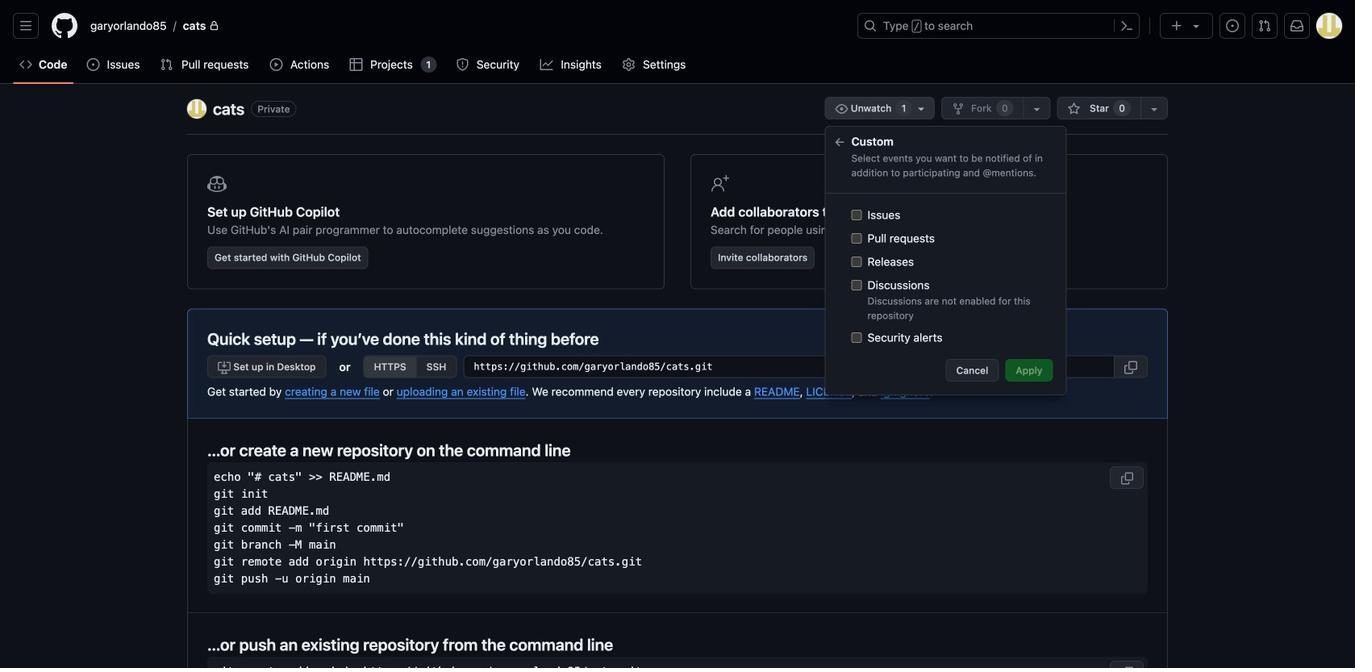 Task type: vqa. For each thing, say whether or not it's contained in the screenshot.
Code And Automation
no



Task type: describe. For each thing, give the bounding box(es) containing it.
star image
[[1068, 102, 1081, 115]]

plus image
[[1171, 19, 1184, 32]]

shield image
[[456, 58, 469, 71]]

return to menu image
[[834, 136, 847, 149]]

add this repository to a list image
[[1148, 102, 1161, 115]]

gear image
[[622, 58, 635, 71]]

notifications image
[[1291, 19, 1304, 32]]

code image
[[19, 58, 32, 71]]

command palette image
[[1121, 19, 1134, 32]]

git pull request image for issue opened icon
[[160, 58, 173, 71]]

repo forked image
[[952, 102, 965, 115]]

issue opened image
[[87, 58, 100, 71]]



Task type: locate. For each thing, give the bounding box(es) containing it.
None checkbox
[[852, 257, 862, 267], [852, 280, 862, 290], [852, 332, 862, 343], [852, 257, 862, 267], [852, 280, 862, 290], [852, 332, 862, 343]]

1 vertical spatial copy to clipboard image
[[1121, 666, 1134, 668]]

owner avatar image
[[187, 99, 207, 119]]

copy to clipboard image
[[1121, 472, 1134, 485]]

triangle down image
[[1190, 19, 1203, 32]]

see your forks of this repository image
[[1031, 102, 1044, 115]]

list
[[84, 13, 848, 39]]

1 horizontal spatial git pull request image
[[1259, 19, 1272, 32]]

0 horizontal spatial git pull request image
[[160, 58, 173, 71]]

git pull request image for issue opened image at the top of the page
[[1259, 19, 1272, 32]]

git pull request image
[[1259, 19, 1272, 32], [160, 58, 173, 71]]

git pull request image right issue opened image at the top of the page
[[1259, 19, 1272, 32]]

Clone URL text field
[[463, 355, 1115, 378]]

play image
[[270, 58, 283, 71]]

graph image
[[540, 58, 553, 71]]

copy to clipboard image
[[1125, 361, 1138, 374], [1121, 666, 1134, 668]]

1 vertical spatial git pull request image
[[160, 58, 173, 71]]

0 users starred this repository element
[[1114, 100, 1131, 116]]

None checkbox
[[852, 210, 862, 220], [852, 233, 862, 244], [852, 210, 862, 220], [852, 233, 862, 244]]

copilot image
[[207, 174, 227, 194]]

person add image
[[711, 174, 730, 194]]

desktop download image
[[218, 361, 231, 374]]

0 vertical spatial git pull request image
[[1259, 19, 1272, 32]]

lock image
[[209, 21, 219, 31]]

eye image
[[835, 102, 848, 115]]

table image
[[350, 58, 363, 71]]

git pull request image right issue opened icon
[[160, 58, 173, 71]]

custom dialog dialog
[[825, 119, 1067, 408]]

0 vertical spatial copy to clipboard image
[[1125, 361, 1138, 374]]

issue opened image
[[1226, 19, 1239, 32]]

homepage image
[[52, 13, 77, 39]]



